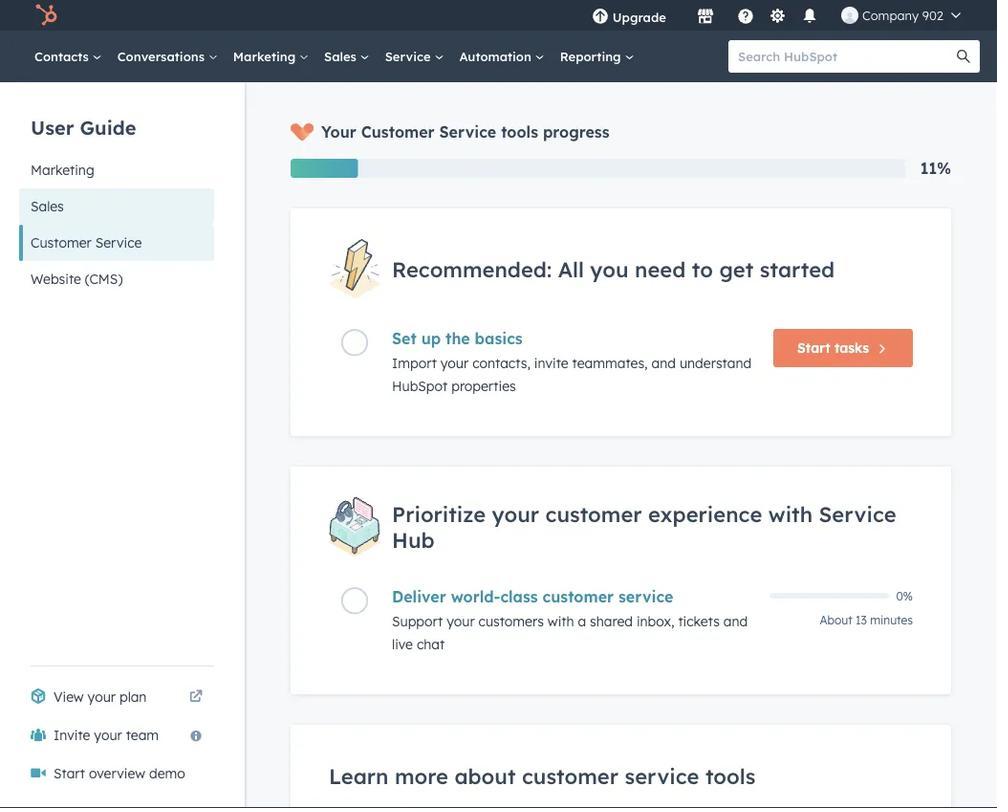 Task type: locate. For each thing, give the bounding box(es) containing it.
deliver world-class customer service support your customers with a shared inbox, tickets and live chat
[[392, 587, 748, 653]]

team
[[126, 727, 159, 744]]

1 horizontal spatial marketing
[[233, 48, 299, 64]]

about 13 minutes
[[820, 613, 914, 628]]

0 vertical spatial marketing
[[233, 48, 299, 64]]

and inside the set up the basics import your contacts, invite teammates, and understand hubspot properties
[[652, 355, 676, 372]]

sales inside 'button'
[[31, 198, 64, 215]]

service down sales 'button'
[[95, 234, 142, 251]]

your inside prioritize your customer experience with service hub
[[492, 501, 540, 527]]

1 horizontal spatial customer
[[361, 122, 435, 142]]

(cms)
[[85, 271, 123, 287]]

0 vertical spatial customer
[[546, 501, 642, 527]]

0 horizontal spatial customer
[[31, 234, 92, 251]]

your inside view your plan link
[[88, 689, 116, 706]]

1 vertical spatial with
[[548, 613, 574, 630]]

teammates,
[[573, 355, 648, 372]]

start left tasks
[[798, 340, 831, 357]]

0 vertical spatial and
[[652, 355, 676, 372]]

customer inside button
[[31, 234, 92, 251]]

1 vertical spatial sales
[[31, 198, 64, 215]]

tickets
[[679, 613, 720, 630]]

your customer service tools progress progress bar
[[291, 159, 358, 178]]

0 horizontal spatial marketing
[[31, 162, 94, 178]]

your inside invite your team button
[[94, 727, 122, 744]]

contacts link
[[27, 31, 110, 82]]

1 vertical spatial service
[[625, 763, 700, 790]]

1 vertical spatial customer
[[31, 234, 92, 251]]

deliver world-class customer service button
[[392, 587, 759, 607]]

settings link
[[766, 5, 790, 25]]

your down world-
[[447, 613, 475, 630]]

menu containing company 902
[[579, 0, 975, 31]]

0 horizontal spatial start
[[54, 765, 85, 782]]

website (cms) button
[[19, 261, 214, 298]]

guide
[[80, 115, 136, 139]]

0 vertical spatial customer
[[361, 122, 435, 142]]

service
[[385, 48, 435, 64], [440, 122, 497, 142], [95, 234, 142, 251], [819, 501, 897, 527]]

with inside prioritize your customer experience with service hub
[[769, 501, 813, 527]]

support
[[392, 613, 443, 630]]

upgrade
[[613, 9, 667, 25]]

marketing left sales 'link'
[[233, 48, 299, 64]]

more
[[395, 763, 449, 790]]

customer right the about
[[522, 763, 619, 790]]

service for learn more about customer service tools
[[625, 763, 700, 790]]

0 vertical spatial with
[[769, 501, 813, 527]]

your for prioritize your customer experience with service hub
[[492, 501, 540, 527]]

learn
[[329, 763, 389, 790]]

marketplaces image
[[697, 9, 715, 26]]

chat
[[417, 636, 445, 653]]

view
[[54, 689, 84, 706]]

properties
[[452, 378, 516, 395]]

progress
[[543, 122, 610, 142]]

service up 0%
[[819, 501, 897, 527]]

with left a
[[548, 613, 574, 630]]

sales
[[324, 48, 360, 64], [31, 198, 64, 215]]

1 horizontal spatial sales
[[324, 48, 360, 64]]

link opens in a new window image
[[189, 686, 203, 709], [189, 691, 203, 704]]

your left "plan"
[[88, 689, 116, 706]]

marketing link
[[226, 31, 317, 82]]

start overview demo
[[54, 765, 185, 782]]

automation
[[460, 48, 535, 64]]

sales up 'customer service'
[[31, 198, 64, 215]]

sales inside 'link'
[[324, 48, 360, 64]]

service right sales 'link'
[[385, 48, 435, 64]]

customer
[[546, 501, 642, 527], [543, 587, 614, 607], [522, 763, 619, 790]]

and inside deliver world-class customer service support your customers with a shared inbox, tickets and live chat
[[724, 613, 748, 630]]

conversations link
[[110, 31, 226, 82]]

0 horizontal spatial tools
[[501, 122, 539, 142]]

about
[[820, 613, 853, 628]]

set up the basics import your contacts, invite teammates, and understand hubspot properties
[[392, 329, 752, 395]]

start down invite
[[54, 765, 85, 782]]

recommended: all you need to get started
[[392, 256, 835, 282]]

0 vertical spatial start
[[798, 340, 831, 357]]

and left understand
[[652, 355, 676, 372]]

customer up deliver world-class customer service "button"
[[546, 501, 642, 527]]

customer inside deliver world-class customer service support your customers with a shared inbox, tickets and live chat
[[543, 587, 614, 607]]

0 vertical spatial tools
[[501, 122, 539, 142]]

service
[[619, 587, 674, 607], [625, 763, 700, 790]]

1 vertical spatial customer
[[543, 587, 614, 607]]

start inside button
[[798, 340, 831, 357]]

reporting
[[560, 48, 625, 64]]

sales right marketing link
[[324, 48, 360, 64]]

1 vertical spatial tools
[[706, 763, 756, 790]]

prioritize
[[392, 501, 486, 527]]

contacts
[[34, 48, 93, 64]]

customer for class
[[543, 587, 614, 607]]

user
[[31, 115, 74, 139]]

0 vertical spatial service
[[619, 587, 674, 607]]

0 horizontal spatial and
[[652, 355, 676, 372]]

mateo roberts image
[[842, 7, 859, 24]]

0 horizontal spatial sales
[[31, 198, 64, 215]]

customer service
[[31, 234, 142, 251]]

your for invite your team
[[94, 727, 122, 744]]

marketing
[[233, 48, 299, 64], [31, 162, 94, 178]]

to
[[692, 256, 714, 282]]

company 902
[[863, 7, 944, 23]]

hubspot image
[[34, 4, 57, 27]]

your
[[441, 355, 469, 372], [492, 501, 540, 527], [447, 613, 475, 630], [88, 689, 116, 706], [94, 727, 122, 744]]

invite your team button
[[19, 717, 214, 755]]

1 horizontal spatial start
[[798, 340, 831, 357]]

import
[[392, 355, 437, 372]]

902
[[923, 7, 944, 23]]

customer inside prioritize your customer experience with service hub
[[546, 501, 642, 527]]

your down the on the top left of page
[[441, 355, 469, 372]]

13
[[856, 613, 868, 628]]

service for deliver world-class customer service support your customers with a shared inbox, tickets and live chat
[[619, 587, 674, 607]]

hub
[[392, 527, 435, 554]]

start
[[798, 340, 831, 357], [54, 765, 85, 782]]

customer service button
[[19, 225, 214, 261]]

1 horizontal spatial and
[[724, 613, 748, 630]]

start for start overview demo
[[54, 765, 85, 782]]

marketing down user
[[31, 162, 94, 178]]

experience
[[649, 501, 763, 527]]

and right tickets
[[724, 613, 748, 630]]

company 902 button
[[830, 0, 973, 31]]

your right prioritize
[[492, 501, 540, 527]]

a
[[578, 613, 587, 630]]

menu
[[579, 0, 975, 31]]

customer right your
[[361, 122, 435, 142]]

service inside deliver world-class customer service support your customers with a shared inbox, tickets and live chat
[[619, 587, 674, 607]]

user guide views element
[[19, 82, 214, 298]]

understand
[[680, 355, 752, 372]]

customer up a
[[543, 587, 614, 607]]

tools
[[501, 122, 539, 142], [706, 763, 756, 790]]

customer up website on the left top of page
[[31, 234, 92, 251]]

1 vertical spatial start
[[54, 765, 85, 782]]

view your plan
[[54, 689, 147, 706]]

1 vertical spatial marketing
[[31, 162, 94, 178]]

customer
[[361, 122, 435, 142], [31, 234, 92, 251]]

minutes
[[871, 613, 914, 628]]

Search HubSpot search field
[[729, 40, 963, 73]]

your left team
[[94, 727, 122, 744]]

0 horizontal spatial with
[[548, 613, 574, 630]]

2 vertical spatial customer
[[522, 763, 619, 790]]

1 horizontal spatial with
[[769, 501, 813, 527]]

1 vertical spatial and
[[724, 613, 748, 630]]

1 link opens in a new window image from the top
[[189, 686, 203, 709]]

set
[[392, 329, 417, 348]]

with
[[769, 501, 813, 527], [548, 613, 574, 630]]

2 link opens in a new window image from the top
[[189, 691, 203, 704]]

1 horizontal spatial tools
[[706, 763, 756, 790]]

0 vertical spatial sales
[[324, 48, 360, 64]]

help button
[[730, 0, 762, 31]]

prioritize your customer experience with service hub
[[392, 501, 897, 554]]

with right experience
[[769, 501, 813, 527]]



Task type: describe. For each thing, give the bounding box(es) containing it.
need
[[635, 256, 686, 282]]

class
[[501, 587, 538, 607]]

inbox,
[[637, 613, 675, 630]]

automation link
[[452, 31, 553, 82]]

sales button
[[19, 188, 214, 225]]

up
[[422, 329, 441, 348]]

start overview demo link
[[19, 755, 214, 793]]

0%
[[897, 589, 914, 603]]

your for view your plan
[[88, 689, 116, 706]]

world-
[[451, 587, 501, 607]]

recommended:
[[392, 256, 552, 282]]

company
[[863, 7, 919, 23]]

with inside deliver world-class customer service support your customers with a shared inbox, tickets and live chat
[[548, 613, 574, 630]]

search image
[[958, 50, 971, 63]]

deliver
[[392, 587, 447, 607]]

your
[[321, 122, 357, 142]]

notifications image
[[802, 9, 819, 26]]

settings image
[[770, 8, 787, 25]]

set up the basics button
[[392, 329, 759, 348]]

service link
[[378, 31, 452, 82]]

reporting link
[[553, 31, 642, 82]]

conversations
[[117, 48, 208, 64]]

shared
[[590, 613, 633, 630]]

search button
[[948, 40, 981, 73]]

view your plan link
[[19, 678, 214, 717]]

website
[[31, 271, 81, 287]]

website (cms)
[[31, 271, 123, 287]]

you
[[591, 256, 629, 282]]

plan
[[120, 689, 147, 706]]

upgrade image
[[592, 9, 609, 26]]

live
[[392, 636, 413, 653]]

hubspot
[[392, 378, 448, 395]]

your customer service tools progress
[[321, 122, 610, 142]]

sales link
[[317, 31, 378, 82]]

11%
[[921, 159, 952, 178]]

hubspot link
[[31, 4, 61, 27]]

all
[[558, 256, 584, 282]]

customer for about
[[522, 763, 619, 790]]

your inside the set up the basics import your contacts, invite teammates, and understand hubspot properties
[[441, 355, 469, 372]]

overview
[[89, 765, 145, 782]]

service inside button
[[95, 234, 142, 251]]

service down automation
[[440, 122, 497, 142]]

started
[[760, 256, 835, 282]]

start tasks
[[798, 340, 870, 357]]

invite your team
[[54, 727, 159, 744]]

demo
[[149, 765, 185, 782]]

invite
[[54, 727, 90, 744]]

invite
[[535, 355, 569, 372]]

about
[[455, 763, 516, 790]]

marketplaces button
[[686, 0, 726, 31]]

tasks
[[835, 340, 870, 357]]

basics
[[475, 329, 523, 348]]

learn more about customer service tools
[[329, 763, 756, 790]]

service inside prioritize your customer experience with service hub
[[819, 501, 897, 527]]

marketing button
[[19, 152, 214, 188]]

the
[[446, 329, 470, 348]]

user guide
[[31, 115, 136, 139]]

your inside deliver world-class customer service support your customers with a shared inbox, tickets and live chat
[[447, 613, 475, 630]]

help image
[[738, 9, 755, 26]]

contacts,
[[473, 355, 531, 372]]

notifications button
[[794, 0, 826, 31]]

get
[[720, 256, 754, 282]]

marketing inside button
[[31, 162, 94, 178]]

customers
[[479, 613, 544, 630]]

start for start tasks
[[798, 340, 831, 357]]

start tasks button
[[774, 329, 914, 368]]



Task type: vqa. For each thing, say whether or not it's contained in the screenshot.
marketing
yes



